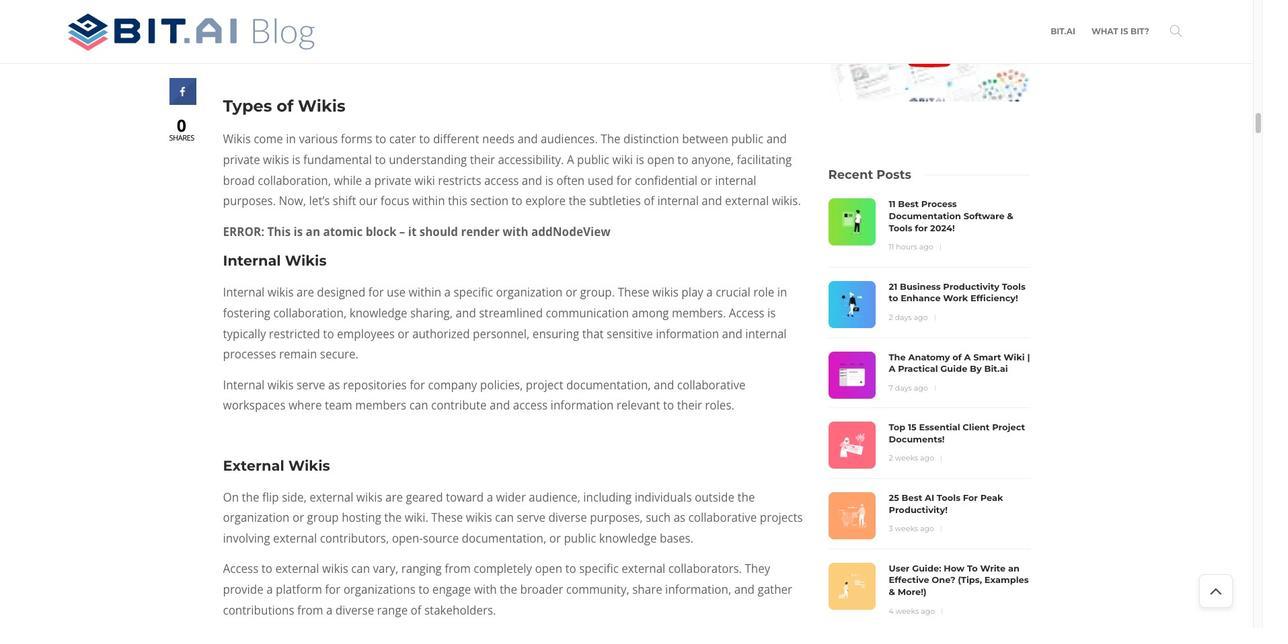 Task type: vqa. For each thing, say whether or not it's contained in the screenshot.
'you'
no



Task type: locate. For each thing, give the bounding box(es) containing it.
0 vertical spatial access
[[729, 305, 765, 321]]

0 horizontal spatial their
[[470, 152, 495, 168]]

best inside 11 best process documentation software & tools for 2024!
[[898, 199, 919, 210]]

access down project
[[513, 398, 548, 413]]

1 vertical spatial these
[[431, 510, 463, 525]]

where
[[289, 398, 322, 413]]

0 vertical spatial can
[[409, 398, 428, 413]]

1 vertical spatial 11
[[889, 242, 894, 252]]

1 2 from the top
[[889, 313, 893, 322]]

to inside "internal wikis serve as repositories for company policies, project documentation, and collaborative workspaces where team members can contribute and access information relevant to their roles."
[[663, 398, 674, 413]]

weeks for top 15 essential client project documents!
[[895, 454, 918, 463]]

recent
[[828, 168, 873, 183]]

wikis down come
[[263, 152, 289, 168]]

0 vertical spatial with
[[503, 224, 528, 239]]

wikis down toward
[[466, 510, 492, 525]]

1 vertical spatial organization
[[223, 510, 290, 525]]

weeks for 25 best ai tools for peak productivity!
[[895, 524, 918, 534]]

21 business productivity tools to enhance work efficiency!
[[889, 281, 1026, 304]]

these up "source" at the left bottom of page
[[431, 510, 463, 525]]

0 horizontal spatial these
[[431, 510, 463, 525]]

days right 7
[[895, 383, 912, 393]]

& inside user guide: how to write an effective one? (tips, examples & more!)
[[889, 587, 895, 597]]

knowledge inside internal wikis are designed for use within a specific organization or group. these wikis play a crucial role in fostering collaboration, knowledge sharing, and streamlined communication among members. access is typically restricted to employees or authorized personnel, ensuring that sensitive information and internal processes remain secure.
[[350, 305, 407, 321]]

can inside on the flip side, external wikis are geared toward a wider audience, including individuals outside the organization or group hosting the wiki. these wikis can serve diverse purposes, such as collaborative projects involving external contributors, open-source documentation, or public knowledge bases.
[[495, 510, 514, 525]]

can
[[409, 398, 428, 413], [495, 510, 514, 525], [351, 561, 370, 577]]

best inside 25 best ai tools for peak productivity!
[[902, 492, 922, 503]]

2 vertical spatial weeks
[[896, 606, 919, 616]]

processes
[[223, 347, 276, 362]]

|
[[1027, 352, 1030, 362]]

1 vertical spatial information
[[551, 398, 614, 413]]

a up "sharing,"
[[444, 285, 451, 300]]

1 horizontal spatial can
[[409, 398, 428, 413]]

open up broader
[[535, 561, 562, 577]]

tools inside "21 business productivity tools to enhance work efficiency!"
[[1002, 281, 1026, 292]]

can left vary,
[[351, 561, 370, 577]]

ago down "enhance"
[[914, 313, 928, 322]]

4 weeks ago
[[889, 606, 935, 616]]

and up relevant
[[654, 377, 674, 393]]

2 vertical spatial internal
[[745, 326, 787, 341]]

authorized
[[412, 326, 470, 341]]

anyone,
[[692, 152, 734, 168]]

knowledge down purposes,
[[599, 531, 657, 546]]

0 vertical spatial wiki
[[612, 152, 633, 168]]

designed
[[317, 285, 365, 300]]

for inside 11 best process documentation software & tools for 2024!
[[915, 222, 928, 233]]

ago for ai
[[920, 524, 934, 534]]

the
[[601, 131, 621, 147], [889, 352, 906, 362]]

1 vertical spatial specific
[[579, 561, 619, 577]]

wikis inside "internal wikis serve as repositories for company policies, project documentation, and collaborative workspaces where team members can contribute and access information relevant to their roles."
[[268, 377, 294, 393]]

cater
[[389, 131, 416, 147]]

0 horizontal spatial as
[[328, 377, 340, 393]]

typically
[[223, 326, 266, 341]]

2 down top on the right bottom of the page
[[889, 454, 893, 463]]

their inside wikis come in various forms to cater to different needs and audiences. the distinction between public and private wikis is fundamental to understanding their accessibility. a public wiki is open to anyone, facilitating broad collaboration, while a private wiki restricts access and is often used for confidential or internal purposes. now, let's shift our focus within this section to explore the subtleties of internal and external wikis.
[[470, 152, 495, 168]]

to up 'provide'
[[261, 561, 272, 577]]

0 vertical spatial within
[[412, 193, 445, 209]]

company
[[428, 377, 477, 393]]

wiki.
[[405, 510, 428, 525]]

2 weeks ago link
[[889, 454, 934, 463]]

2 vertical spatial internal
[[223, 377, 265, 393]]

tools right ai in the bottom right of the page
[[937, 492, 961, 503]]

organization up streamlined
[[496, 285, 563, 300]]

0 vertical spatial collaborative
[[677, 377, 746, 393]]

collaborative down outside
[[689, 510, 757, 525]]

to left cater
[[375, 131, 386, 147]]

0 vertical spatial as
[[328, 377, 340, 393]]

provide
[[223, 582, 264, 597]]

flip
[[262, 489, 279, 505]]

in right "role" at top right
[[777, 285, 787, 300]]

for
[[617, 173, 632, 188], [915, 222, 928, 233], [368, 285, 384, 300], [410, 377, 425, 393], [325, 582, 341, 597]]

internal down "role" at top right
[[745, 326, 787, 341]]

11 left hours
[[889, 242, 894, 252]]

is left bit?
[[1121, 26, 1129, 36]]

serve inside "internal wikis serve as repositories for company policies, project documentation, and collaborative workspaces where team members can contribute and access information relevant to their roles."
[[297, 377, 325, 393]]

0 horizontal spatial diverse
[[336, 602, 374, 618]]

days for the anatomy of a smart wiki | a practical guide by bit.ai
[[895, 383, 912, 393]]

their inside "internal wikis serve as repositories for company policies, project documentation, and collaborative workspaces where team members can contribute and access information relevant to their roles."
[[677, 398, 702, 413]]

documentation
[[889, 211, 961, 221]]

0 vertical spatial information
[[656, 326, 719, 341]]

an inside user guide: how to write an effective one? (tips, examples & more!)
[[1008, 563, 1020, 574]]

11 for 11 best process documentation software & tools for 2024!
[[889, 199, 896, 210]]

information inside internal wikis are designed for use within a specific organization or group. these wikis play a crucial role in fostering collaboration, knowledge sharing, and streamlined communication among members. access is typically restricted to employees or authorized personnel, ensuring that sensitive information and internal processes remain secure.
[[656, 326, 719, 341]]

documentation, inside "internal wikis serve as repositories for company policies, project documentation, and collaborative workspaces where team members can contribute and access information relevant to their roles."
[[566, 377, 651, 393]]

1 horizontal spatial &
[[1007, 211, 1014, 221]]

1 vertical spatial private
[[374, 173, 412, 188]]

private up broad
[[223, 152, 260, 168]]

0 vertical spatial are
[[297, 285, 314, 300]]

documentation, up relevant
[[566, 377, 651, 393]]

wikis left come
[[223, 131, 251, 147]]

0 vertical spatial organization
[[496, 285, 563, 300]]

0 horizontal spatial information
[[551, 398, 614, 413]]

external inside wikis come in various forms to cater to different needs and audiences. the distinction between public and private wikis is fundamental to understanding their accessibility. a public wiki is open to anyone, facilitating broad collaboration, while a private wiki restricts access and is often used for confidential or internal purposes. now, let's shift our focus within this section to explore the subtleties of internal and external wikis.
[[725, 193, 769, 209]]

within left this
[[412, 193, 445, 209]]

collaborators.
[[669, 561, 742, 577]]

collaborative up roles.
[[677, 377, 746, 393]]

3 internal from the top
[[223, 377, 265, 393]]

11 inside 11 best process documentation software & tools for 2024!
[[889, 199, 896, 210]]

0 horizontal spatial from
[[297, 602, 323, 618]]

diverse inside access to external wikis can vary, ranging from completely open to specific external collaborators. they provide a platform for organizations to engage with the broader community, share information, and gather contributions from a diverse range of stakeholders.
[[336, 602, 374, 618]]

now,
[[279, 193, 306, 209]]

in
[[286, 131, 296, 147], [777, 285, 787, 300]]

project
[[526, 377, 563, 393]]

0 horizontal spatial specific
[[454, 285, 493, 300]]

is down "role" at top right
[[768, 305, 776, 321]]

0 horizontal spatial access
[[223, 561, 259, 577]]

restricted
[[269, 326, 320, 341]]

internal down error:
[[223, 253, 281, 269]]

1 vertical spatial within
[[409, 285, 441, 300]]

0 vertical spatial open
[[647, 152, 675, 168]]

1 vertical spatial the
[[889, 352, 906, 362]]

0 vertical spatial specific
[[454, 285, 493, 300]]

0 vertical spatial serve
[[297, 377, 325, 393]]

0 horizontal spatial with
[[474, 582, 497, 597]]

bit.ai down smart
[[984, 363, 1008, 374]]

wikis up where
[[268, 377, 294, 393]]

2 days from the top
[[895, 383, 912, 393]]

2 for 21 business productivity tools to enhance work efficiency!
[[889, 313, 893, 322]]

3 weeks ago
[[889, 524, 934, 534]]

4 weeks ago link
[[889, 606, 935, 616]]

the down often
[[569, 193, 586, 209]]

a
[[567, 152, 574, 168], [964, 352, 971, 362], [889, 363, 896, 374]]

1 vertical spatial knowledge
[[599, 531, 657, 546]]

can right members
[[409, 398, 428, 413]]

internal inside "internal wikis serve as repositories for company policies, project documentation, and collaborative workspaces where team members can contribute and access information relevant to their roles."
[[223, 377, 265, 393]]

diverse down audience,
[[549, 510, 587, 525]]

tools for 25 best ai tools for peak productivity!
[[937, 492, 961, 503]]

0 vertical spatial public
[[731, 131, 764, 147]]

1 days from the top
[[895, 313, 912, 322]]

this
[[448, 193, 467, 209]]

0 vertical spatial these
[[618, 285, 650, 300]]

0 vertical spatial internal
[[223, 253, 281, 269]]

as up team
[[328, 377, 340, 393]]

the right outside
[[738, 489, 755, 505]]

1 vertical spatial serve
[[517, 510, 546, 525]]

internal up workspaces
[[223, 377, 265, 393]]

internal up fostering
[[223, 285, 265, 300]]

remain
[[279, 347, 317, 362]]

1 vertical spatial diverse
[[336, 602, 374, 618]]

1 horizontal spatial wiki
[[612, 152, 633, 168]]

ago down more!) at the right bottom of the page
[[921, 606, 935, 616]]

engage
[[432, 582, 471, 597]]

the up practical
[[889, 352, 906, 362]]

21 business productivity tools to enhance work efficiency! link
[[889, 281, 1030, 305]]

fostering
[[223, 305, 270, 321]]

0 vertical spatial tools
[[889, 222, 913, 233]]

information
[[656, 326, 719, 341], [551, 398, 614, 413]]

0 horizontal spatial an
[[306, 224, 320, 239]]

1 horizontal spatial as
[[674, 510, 686, 525]]

come
[[254, 131, 283, 147]]

for down documentation
[[915, 222, 928, 233]]

bit.ai
[[1051, 26, 1076, 36], [984, 363, 1008, 374]]

information inside "internal wikis serve as repositories for company policies, project documentation, and collaborative workspaces where team members can contribute and access information relevant to their roles."
[[551, 398, 614, 413]]

user guide: how to write an effective one? (tips, examples & more!)
[[889, 563, 1029, 597]]

and down they
[[734, 582, 755, 597]]

collaboration, inside internal wikis are designed for use within a specific organization or group. these wikis play a crucial role in fostering collaboration, knowledge sharing, and streamlined communication among members. access is typically restricted to employees or authorized personnel, ensuring that sensitive information and internal processes remain secure.
[[273, 305, 347, 321]]

1 vertical spatial collaborative
[[689, 510, 757, 525]]

weeks right 3
[[895, 524, 918, 534]]

from up engage
[[445, 561, 471, 577]]

a up 7
[[889, 363, 896, 374]]

these inside internal wikis are designed for use within a specific organization or group. these wikis play a crucial role in fostering collaboration, knowledge sharing, and streamlined communication among members. access is typically restricted to employees or authorized personnel, ensuring that sensitive information and internal processes remain secure.
[[618, 285, 650, 300]]

11 hours ago
[[889, 242, 933, 252]]

1 vertical spatial weeks
[[895, 524, 918, 534]]

1 vertical spatial access
[[513, 398, 548, 413]]

access
[[484, 173, 519, 188], [513, 398, 548, 413]]

ensuring
[[533, 326, 579, 341]]

ago down 'productivity!'
[[920, 524, 934, 534]]

1 horizontal spatial serve
[[517, 510, 546, 525]]

1 horizontal spatial diverse
[[549, 510, 587, 525]]

1 vertical spatial collaboration,
[[273, 305, 347, 321]]

user
[[889, 563, 910, 574]]

internal for internal wikis serve as repositories for company policies, project documentation, and collaborative workspaces where team members can contribute and access information relevant to their roles.
[[223, 377, 265, 393]]

serve up where
[[297, 377, 325, 393]]

1 horizontal spatial are
[[385, 489, 403, 505]]

collaboration, up now,
[[258, 173, 331, 188]]

2 horizontal spatial tools
[[1002, 281, 1026, 292]]

a up often
[[567, 152, 574, 168]]

of inside the anatomy of a smart wiki | a practical guide by bit.ai
[[953, 352, 962, 362]]

access up section
[[484, 173, 519, 188]]

2 horizontal spatial can
[[495, 510, 514, 525]]

productivity!
[[889, 504, 948, 515]]

bit.ai left the what
[[1051, 26, 1076, 36]]

individuals
[[635, 489, 692, 505]]

collaborative inside on the flip side, external wikis are geared toward a wider audience, including individuals outside the organization or group hosting the wiki. these wikis can serve diverse purposes, such as collaborative projects involving external contributors, open-source documentation, or public knowledge bases.
[[689, 510, 757, 525]]

0 horizontal spatial bit.ai
[[984, 363, 1008, 374]]

1 horizontal spatial with
[[503, 224, 528, 239]]

0 horizontal spatial tools
[[889, 222, 913, 233]]

documentation, up "completely"
[[462, 531, 547, 546]]

are
[[297, 285, 314, 300], [385, 489, 403, 505]]

employees
[[337, 326, 395, 341]]

1 vertical spatial with
[[474, 582, 497, 597]]

of right range
[[411, 602, 421, 618]]

1 horizontal spatial the
[[889, 352, 906, 362]]

wikis inside wikis come in various forms to cater to different needs and audiences. the distinction between public and private wikis is fundamental to understanding their accessibility. a public wiki is open to anyone, facilitating broad collaboration, while a private wiki restricts access and is often used for confidential or internal purposes. now, let's shift our focus within this section to explore the subtleties of internal and external wikis.
[[223, 131, 251, 147]]

1 vertical spatial access
[[223, 561, 259, 577]]

should
[[420, 224, 458, 239]]

1 horizontal spatial knowledge
[[599, 531, 657, 546]]

sensitive
[[607, 326, 653, 341]]

specific up streamlined
[[454, 285, 493, 300]]

best for 25
[[902, 492, 922, 503]]

weeks down documents!
[[895, 454, 918, 463]]

with right the render
[[503, 224, 528, 239]]

best for 11
[[898, 199, 919, 210]]

internal
[[715, 173, 757, 188], [658, 193, 699, 209], [745, 326, 787, 341]]

from
[[445, 561, 471, 577], [297, 602, 323, 618]]

a up by
[[964, 352, 971, 362]]

1 vertical spatial open
[[535, 561, 562, 577]]

community,
[[566, 582, 629, 597]]

wiki up used
[[612, 152, 633, 168]]

tools inside 25 best ai tools for peak productivity!
[[937, 492, 961, 503]]

organization up involving
[[223, 510, 290, 525]]

1 vertical spatial can
[[495, 510, 514, 525]]

internal down anyone,
[[715, 173, 757, 188]]

can down "wider"
[[495, 510, 514, 525]]

0 horizontal spatial organization
[[223, 510, 290, 525]]

1 11 from the top
[[889, 199, 896, 210]]

completely
[[474, 561, 532, 577]]

while
[[334, 173, 362, 188]]

2 11 from the top
[[889, 242, 894, 252]]

involving
[[223, 531, 270, 546]]

internal inside internal wikis are designed for use within a specific organization or group. these wikis play a crucial role in fostering collaboration, knowledge sharing, and streamlined communication among members. access is typically restricted to employees or authorized personnel, ensuring that sensitive information and internal processes remain secure.
[[745, 326, 787, 341]]

to down 21
[[889, 293, 898, 304]]

best up documentation
[[898, 199, 919, 210]]

a up contributions
[[267, 582, 273, 597]]

ago right hours
[[919, 242, 933, 252]]

0 horizontal spatial open
[[535, 561, 562, 577]]

weeks
[[895, 454, 918, 463], [895, 524, 918, 534], [896, 606, 919, 616]]

knowledge
[[350, 305, 407, 321], [599, 531, 657, 546]]

wikis up the among
[[653, 285, 679, 300]]

1 vertical spatial in
[[777, 285, 787, 300]]

access inside internal wikis are designed for use within a specific organization or group. these wikis play a crucial role in fostering collaboration, knowledge sharing, and streamlined communication among members. access is typically restricted to employees or authorized personnel, ensuring that sensitive information and internal processes remain secure.
[[729, 305, 765, 321]]

1 vertical spatial documentation,
[[462, 531, 547, 546]]

public up used
[[577, 152, 609, 168]]

or down anyone,
[[701, 173, 712, 188]]

0 horizontal spatial a
[[567, 152, 574, 168]]

0 vertical spatial a
[[567, 152, 574, 168]]

& inside 11 best process documentation software & tools for 2024!
[[1007, 211, 1014, 221]]

0 horizontal spatial serve
[[297, 377, 325, 393]]

and down anyone,
[[702, 193, 722, 209]]

to inside internal wikis are designed for use within a specific organization or group. these wikis play a crucial role in fostering collaboration, knowledge sharing, and streamlined communication among members. access is typically restricted to employees or authorized personnel, ensuring that sensitive information and internal processes remain secure.
[[323, 326, 334, 341]]

& right software
[[1007, 211, 1014, 221]]

access
[[729, 305, 765, 321], [223, 561, 259, 577]]

documents!
[[889, 434, 945, 445]]

section
[[470, 193, 509, 209]]

for inside "internal wikis serve as repositories for company policies, project documentation, and collaborative workspaces where team members can contribute and access information relevant to their roles."
[[410, 377, 425, 393]]

to up confidential
[[678, 152, 689, 168]]

0 vertical spatial private
[[223, 152, 260, 168]]

for inside internal wikis are designed for use within a specific organization or group. these wikis play a crucial role in fostering collaboration, knowledge sharing, and streamlined communication among members. access is typically restricted to employees or authorized personnel, ensuring that sensitive information and internal processes remain secure.
[[368, 285, 384, 300]]

–
[[399, 224, 405, 239]]

public down purposes,
[[564, 531, 596, 546]]

0 vertical spatial collaboration,
[[258, 173, 331, 188]]

& up the 4
[[889, 587, 895, 597]]

audiences.
[[541, 131, 598, 147]]

1 horizontal spatial information
[[656, 326, 719, 341]]

1 vertical spatial wiki
[[414, 173, 435, 188]]

external up share
[[622, 561, 666, 577]]

external left wikis.
[[725, 193, 769, 209]]

access inside "internal wikis serve as repositories for company policies, project documentation, and collaborative workspaces where team members can contribute and access information relevant to their roles."
[[513, 398, 548, 413]]

organization inside internal wikis are designed for use within a specific organization or group. these wikis play a crucial role in fostering collaboration, knowledge sharing, and streamlined communication among members. access is typically restricted to employees or authorized personnel, ensuring that sensitive information and internal processes remain secure.
[[496, 285, 563, 300]]

2 down 21
[[889, 313, 893, 322]]

specific
[[454, 285, 493, 300], [579, 561, 619, 577]]

0 vertical spatial from
[[445, 561, 471, 577]]

1 horizontal spatial from
[[445, 561, 471, 577]]

0 vertical spatial knowledge
[[350, 305, 407, 321]]

tools up hours
[[889, 222, 913, 233]]

specific inside access to external wikis can vary, ranging from completely open to specific external collaborators. they provide a platform for organizations to engage with the broader community, share information, and gather contributions from a diverse range of stakeholders.
[[579, 561, 619, 577]]

best
[[898, 199, 919, 210], [902, 492, 922, 503]]

is down distinction
[[636, 152, 644, 168]]

0 vertical spatial weeks
[[895, 454, 918, 463]]

external
[[223, 457, 284, 474]]

7 days ago
[[889, 383, 928, 393]]

the right on
[[242, 489, 259, 505]]

private up the focus
[[374, 173, 412, 188]]

1 vertical spatial 2
[[889, 454, 893, 463]]

1 horizontal spatial access
[[729, 305, 765, 321]]

tools up efficiency!
[[1002, 281, 1026, 292]]

2 2 from the top
[[889, 454, 893, 463]]

1 vertical spatial tools
[[1002, 281, 1026, 292]]

2 vertical spatial public
[[564, 531, 596, 546]]

enhance
[[901, 293, 941, 304]]

their for to
[[677, 398, 702, 413]]

serve down "wider"
[[517, 510, 546, 525]]

to right relevant
[[663, 398, 674, 413]]

information down project
[[551, 398, 614, 413]]

information down members.
[[656, 326, 719, 341]]

0 vertical spatial 11
[[889, 199, 896, 210]]

ago
[[919, 242, 933, 252], [914, 313, 928, 322], [914, 383, 928, 393], [920, 454, 934, 463], [920, 524, 934, 534], [921, 606, 935, 616]]

2 internal from the top
[[223, 285, 265, 300]]

0 vertical spatial &
[[1007, 211, 1014, 221]]

internal
[[223, 253, 281, 269], [223, 285, 265, 300], [223, 377, 265, 393]]

the anatomy of a smart wiki | a practical guide by bit.ai link
[[889, 352, 1030, 375]]

1 vertical spatial &
[[889, 587, 895, 597]]

ago for essential
[[920, 454, 934, 463]]

2 for top 15 essential client project documents!
[[889, 454, 893, 463]]

collaboration, up the restricted
[[273, 305, 347, 321]]

1 horizontal spatial their
[[677, 398, 702, 413]]

0 horizontal spatial documentation,
[[462, 531, 547, 546]]

1 horizontal spatial organization
[[496, 285, 563, 300]]

within
[[412, 193, 445, 209], [409, 285, 441, 300]]

tools inside 11 best process documentation software & tools for 2024!
[[889, 222, 913, 233]]

group.
[[580, 285, 615, 300]]

1 vertical spatial internal
[[223, 285, 265, 300]]

diverse inside on the flip side, external wikis are geared toward a wider audience, including individuals outside the organization or group hosting the wiki. these wikis can serve diverse purposes, such as collaborative projects involving external contributors, open-source documentation, or public knowledge bases.
[[549, 510, 587, 525]]

are inside on the flip side, external wikis are geared toward a wider audience, including individuals outside the organization or group hosting the wiki. these wikis can serve diverse purposes, such as collaborative projects involving external contributors, open-source documentation, or public knowledge bases.
[[385, 489, 403, 505]]

11 hours ago link
[[889, 242, 933, 252]]

the inside wikis come in various forms to cater to different needs and audiences. the distinction between public and private wikis is fundamental to understanding their accessibility. a public wiki is open to anyone, facilitating broad collaboration, while a private wiki restricts access and is often used for confidential or internal purposes. now, let's shift our focus within this section to explore the subtleties of internal and external wikis.
[[601, 131, 621, 147]]

0 vertical spatial best
[[898, 199, 919, 210]]

within inside wikis come in various forms to cater to different needs and audiences. the distinction between public and private wikis is fundamental to understanding their accessibility. a public wiki is open to anyone, facilitating broad collaboration, while a private wiki restricts access and is often used for confidential or internal purposes. now, let's shift our focus within this section to explore the subtleties of internal and external wikis.
[[412, 193, 445, 209]]

internal for internal wikis are designed for use within a specific organization or group. these wikis play a crucial role in fostering collaboration, knowledge sharing, and streamlined communication among members. access is typically restricted to employees or authorized personnel, ensuring that sensitive information and internal processes remain secure.
[[223, 285, 265, 300]]

0 vertical spatial access
[[484, 173, 519, 188]]

days
[[895, 313, 912, 322], [895, 383, 912, 393]]

private
[[223, 152, 260, 168], [374, 173, 412, 188]]

0 vertical spatial days
[[895, 313, 912, 322]]

internal inside internal wikis are designed for use within a specific organization or group. these wikis play a crucial role in fostering collaboration, knowledge sharing, and streamlined communication among members. access is typically restricted to employees or authorized personnel, ensuring that sensitive information and internal processes remain secure.
[[223, 285, 265, 300]]

2 vertical spatial a
[[889, 363, 896, 374]]

the left distinction
[[601, 131, 621, 147]]

secure.
[[320, 347, 359, 362]]

toward
[[446, 489, 484, 505]]

0 horizontal spatial are
[[297, 285, 314, 300]]

1 internal from the top
[[223, 253, 281, 269]]

these inside on the flip side, external wikis are geared toward a wider audience, including individuals outside the organization or group hosting the wiki. these wikis can serve diverse purposes, such as collaborative projects involving external contributors, open-source documentation, or public knowledge bases.
[[431, 510, 463, 525]]

crucial
[[716, 285, 751, 300]]

projects
[[760, 510, 803, 525]]



Task type: describe. For each thing, give the bounding box(es) containing it.
wikis up hosting
[[356, 489, 383, 505]]

communication
[[546, 305, 629, 321]]

internal for internal wikis
[[223, 253, 281, 269]]

block
[[366, 224, 397, 239]]

weeks for user guide: how to write an effective one? (tips, examples & more!)
[[896, 606, 919, 616]]

understanding
[[389, 152, 467, 168]]

as inside "internal wikis serve as repositories for company policies, project documentation, and collaborative workspaces where team members can contribute and access information relevant to their roles."
[[328, 377, 340, 393]]

ago for how
[[921, 606, 935, 616]]

and inside access to external wikis can vary, ranging from completely open to specific external collaborators. they provide a platform for organizations to engage with the broader community, share information, and gather contributions from a diverse range of stakeholders.
[[734, 582, 755, 597]]

bit.ai link
[[1051, 8, 1076, 55]]

wikis come in various forms to cater to different needs and audiences. the distinction between public and private wikis is fundamental to understanding their accessibility. a public wiki is open to anyone, facilitating broad collaboration, while a private wiki restricts access and is often used for confidential or internal purposes. now, let's shift our focus within this section to explore the subtleties of internal and external wikis.
[[223, 131, 801, 209]]

is inside internal wikis are designed for use within a specific organization or group. these wikis play a crucial role in fostering collaboration, knowledge sharing, and streamlined communication among members. access is typically restricted to employees or authorized personnel, ensuring that sensitive information and internal processes remain secure.
[[768, 305, 776, 321]]

top 15 essential client project documents! link
[[889, 422, 1030, 446]]

documentation, inside on the flip side, external wikis are geared toward a wider audience, including individuals outside the organization or group hosting the wiki. these wikis can serve diverse purposes, such as collaborative projects involving external contributors, open-source documentation, or public knowledge bases.
[[462, 531, 547, 546]]

wider
[[496, 489, 526, 505]]

wikis up side,
[[288, 457, 330, 474]]

to down the ranging at the left of the page
[[419, 582, 429, 597]]

hours
[[896, 242, 917, 252]]

for inside access to external wikis can vary, ranging from completely open to specific external collaborators. they provide a platform for organizations to engage with the broader community, share information, and gather contributions from a diverse range of stakeholders.
[[325, 582, 341, 597]]

outside
[[695, 489, 735, 505]]

or up communication
[[566, 285, 577, 300]]

examples
[[985, 575, 1029, 586]]

facilitating
[[737, 152, 792, 168]]

is down various
[[292, 152, 300, 168]]

1 vertical spatial from
[[297, 602, 323, 618]]

to up community,
[[565, 561, 576, 577]]

internal wikis
[[223, 253, 327, 269]]

recent posts
[[828, 168, 912, 183]]

types
[[223, 97, 272, 116]]

business
[[900, 281, 941, 292]]

between
[[682, 131, 728, 147]]

what is bit? link
[[1092, 8, 1150, 55]]

by
[[970, 363, 982, 374]]

of inside wikis come in various forms to cater to different needs and audiences. the distinction between public and private wikis is fundamental to understanding their accessibility. a public wiki is open to anyone, facilitating broad collaboration, while a private wiki restricts access and is often used for confidential or internal purposes. now, let's shift our focus within this section to explore the subtleties of internal and external wikis.
[[644, 193, 655, 209]]

the left wiki. on the bottom of the page
[[384, 510, 402, 525]]

external wikis
[[223, 457, 330, 474]]

4
[[889, 606, 894, 616]]

wiki
[[1004, 352, 1025, 362]]

personnel,
[[473, 326, 530, 341]]

open inside access to external wikis can vary, ranging from completely open to specific external collaborators. they provide a platform for organizations to engage with the broader community, share information, and gather contributions from a diverse range of stakeholders.
[[535, 561, 562, 577]]

a right play
[[707, 285, 713, 300]]

and up facilitating
[[767, 131, 787, 147]]

policies,
[[480, 377, 523, 393]]

audience,
[[529, 489, 580, 505]]

wikis down this in the left top of the page
[[285, 253, 327, 269]]

various
[[299, 131, 338, 147]]

access inside wikis come in various forms to cater to different needs and audiences. the distinction between public and private wikis is fundamental to understanding their accessibility. a public wiki is open to anyone, facilitating broad collaboration, while a private wiki restricts access and is often used for confidential or internal purposes. now, let's shift our focus within this section to explore the subtleties of internal and external wikis.
[[484, 173, 519, 188]]

side,
[[282, 489, 307, 505]]

bit.ai inside the anatomy of a smart wiki | a practical guide by bit.ai
[[984, 363, 1008, 374]]

bit?
[[1131, 26, 1150, 36]]

organizations
[[343, 582, 416, 597]]

25 best ai tools for peak productivity!
[[889, 492, 1003, 515]]

use
[[387, 285, 406, 300]]

the inside access to external wikis can vary, ranging from completely open to specific external collaborators. they provide a platform for organizations to engage with the broader community, share information, and gather contributions from a diverse range of stakeholders.
[[500, 582, 517, 597]]

efficiency!
[[971, 293, 1018, 304]]

what is bit?
[[1092, 26, 1150, 36]]

wikis down internal wikis
[[268, 285, 294, 300]]

wikis inside access to external wikis can vary, ranging from completely open to specific external collaborators. they provide a platform for organizations to engage with the broader community, share information, and gather contributions from a diverse range of stakeholders.
[[322, 561, 348, 577]]

in inside wikis come in various forms to cater to different needs and audiences. the distinction between public and private wikis is fundamental to understanding their accessibility. a public wiki is open to anyone, facilitating broad collaboration, while a private wiki restricts access and is often used for confidential or internal purposes. now, let's shift our focus within this section to explore the subtleties of internal and external wikis.
[[286, 131, 296, 147]]

how
[[944, 563, 965, 574]]

shift
[[333, 193, 356, 209]]

ai
[[925, 492, 934, 503]]

vary,
[[373, 561, 399, 577]]

or inside wikis come in various forms to cater to different needs and audiences. the distinction between public and private wikis is fundamental to understanding their accessibility. a public wiki is open to anyone, facilitating broad collaboration, while a private wiki restricts access and is often used for confidential or internal purposes. now, let's shift our focus within this section to explore the subtleties of internal and external wikis.
[[701, 173, 712, 188]]

relevant
[[617, 398, 660, 413]]

their for understanding
[[470, 152, 495, 168]]

such
[[646, 510, 671, 525]]

bases.
[[660, 531, 694, 546]]

productivity
[[943, 281, 1000, 292]]

information,
[[665, 582, 731, 597]]

collaboration, inside wikis come in various forms to cater to different needs and audiences. the distinction between public and private wikis is fundamental to understanding their accessibility. a public wiki is open to anyone, facilitating broad collaboration, while a private wiki restricts access and is often used for confidential or internal purposes. now, let's shift our focus within this section to explore the subtleties of internal and external wikis.
[[258, 173, 331, 188]]

atomic
[[323, 224, 363, 239]]

team
[[325, 398, 352, 413]]

wikis inside wikis come in various forms to cater to different needs and audiences. the distinction between public and private wikis is fundamental to understanding their accessibility. a public wiki is open to anyone, facilitating broad collaboration, while a private wiki restricts access and is often used for confidential or internal purposes. now, let's shift our focus within this section to explore the subtleties of internal and external wikis.
[[263, 152, 289, 168]]

types of wikis
[[223, 97, 346, 116]]

specific inside internal wikis are designed for use within a specific organization or group. these wikis play a crucial role in fostering collaboration, knowledge sharing, and streamlined communication among members. access is typically restricted to employees or authorized personnel, ensuring that sensitive information and internal processes remain secure.
[[454, 285, 493, 300]]

of up come
[[277, 97, 293, 116]]

process
[[921, 199, 957, 210]]

1 vertical spatial internal
[[658, 193, 699, 209]]

0 vertical spatial internal
[[715, 173, 757, 188]]

the inside wikis come in various forms to cater to different needs and audiences. the distinction between public and private wikis is fundamental to understanding their accessibility. a public wiki is open to anyone, facilitating broad collaboration, while a private wiki restricts access and is often used for confidential or internal purposes. now, let's shift our focus within this section to explore the subtleties of internal and external wikis.
[[569, 193, 586, 209]]

is right this in the left top of the page
[[294, 224, 303, 239]]

a inside wikis come in various forms to cater to different needs and audiences. the distinction between public and private wikis is fundamental to understanding their accessibility. a public wiki is open to anyone, facilitating broad collaboration, while a private wiki restricts access and is often used for confidential or internal purposes. now, let's shift our focus within this section to explore the subtleties of internal and external wikis.
[[365, 173, 371, 188]]

3 weeks ago link
[[889, 524, 934, 534]]

or down side,
[[293, 510, 304, 525]]

explore
[[525, 193, 566, 209]]

2 horizontal spatial a
[[964, 352, 971, 362]]

ago for productivity
[[914, 313, 928, 322]]

1 horizontal spatial a
[[889, 363, 896, 374]]

is inside "link"
[[1121, 26, 1129, 36]]

1 vertical spatial public
[[577, 152, 609, 168]]

external up platform
[[275, 561, 319, 577]]

client
[[963, 422, 990, 433]]

to inside "21 business productivity tools to enhance work efficiency!"
[[889, 293, 898, 304]]

days for 21 business productivity tools to enhance work efficiency!
[[895, 313, 912, 322]]

software
[[964, 211, 1005, 221]]

project
[[992, 422, 1025, 433]]

serve inside on the flip side, external wikis are geared toward a wider audience, including individuals outside the organization or group hosting the wiki. these wikis can serve diverse purposes, such as collaborative projects involving external contributors, open-source documentation, or public knowledge bases.
[[517, 510, 546, 525]]

peak
[[981, 492, 1003, 503]]

to right section
[[512, 193, 523, 209]]

a inside on the flip side, external wikis are geared toward a wider audience, including individuals outside the organization or group hosting the wiki. these wikis can serve diverse purposes, such as collaborative projects involving external contributors, open-source documentation, or public knowledge bases.
[[487, 489, 493, 505]]

or down audience,
[[549, 531, 561, 546]]

to right fundamental
[[375, 152, 386, 168]]

as inside on the flip side, external wikis are geared toward a wider audience, including individuals outside the organization or group hosting the wiki. these wikis can serve diverse purposes, such as collaborative projects involving external contributors, open-source documentation, or public knowledge bases.
[[674, 510, 686, 525]]

open inside wikis come in various forms to cater to different needs and audiences. the distinction between public and private wikis is fundamental to understanding their accessibility. a public wiki is open to anyone, facilitating broad collaboration, while a private wiki restricts access and is often used for confidential or internal purposes. now, let's shift our focus within this section to explore the subtleties of internal and external wikis.
[[647, 152, 675, 168]]

broader
[[520, 582, 563, 597]]

they
[[745, 561, 770, 577]]

0 vertical spatial bit.ai
[[1051, 26, 1076, 36]]

focus
[[381, 193, 409, 209]]

a inside wikis come in various forms to cater to different needs and audiences. the distinction between public and private wikis is fundamental to understanding their accessibility. a public wiki is open to anyone, facilitating broad collaboration, while a private wiki restricts access and is often used for confidential or internal purposes. now, let's shift our focus within this section to explore the subtleties of internal and external wikis.
[[567, 152, 574, 168]]

public inside on the flip side, external wikis are geared toward a wider audience, including individuals outside the organization or group hosting the wiki. these wikis can serve diverse purposes, such as collaborative projects involving external contributors, open-source documentation, or public knowledge bases.
[[564, 531, 596, 546]]

and up accessibility.
[[518, 131, 538, 147]]

or left authorized
[[398, 326, 409, 341]]

knowledge inside on the flip side, external wikis are geared toward a wider audience, including individuals outside the organization or group hosting the wiki. these wikis can serve diverse purposes, such as collaborative projects involving external contributors, open-source documentation, or public knowledge bases.
[[599, 531, 657, 546]]

gather
[[758, 582, 792, 597]]

effective
[[889, 575, 929, 586]]

can inside access to external wikis can vary, ranging from completely open to specific external collaborators. they provide a platform for organizations to engage with the broader community, share information, and gather contributions from a diverse range of stakeholders.
[[351, 561, 370, 577]]

internal wikis are designed for use within a specific organization or group. these wikis play a crucial role in fostering collaboration, knowledge sharing, and streamlined communication among members. access is typically restricted to employees or authorized personnel, ensuring that sensitive information and internal processes remain secure.
[[223, 285, 787, 362]]

are inside internal wikis are designed for use within a specific organization or group. these wikis play a crucial role in fostering collaboration, knowledge sharing, and streamlined communication among members. access is typically restricted to employees or authorized personnel, ensuring that sensitive information and internal processes remain secure.
[[297, 285, 314, 300]]

magnifier image
[[1170, 25, 1182, 37]]

on the flip side, external wikis are geared toward a wider audience, including individuals outside the organization or group hosting the wiki. these wikis can serve diverse purposes, such as collaborative projects involving external contributors, open-source documentation, or public knowledge bases.
[[223, 489, 803, 546]]

11 best process documentation software & tools for 2024! link
[[889, 199, 1030, 234]]

broad
[[223, 173, 255, 188]]

to up understanding
[[419, 131, 430, 147]]

for
[[963, 492, 978, 503]]

open-
[[392, 531, 423, 546]]

and down members.
[[722, 326, 743, 341]]

access inside access to external wikis can vary, ranging from completely open to specific external collaborators. they provide a platform for organizations to engage with the broader community, share information, and gather contributions from a diverse range of stakeholders.
[[223, 561, 259, 577]]

and up authorized
[[456, 305, 476, 321]]

and down policies,
[[490, 398, 510, 413]]

0
[[177, 114, 187, 137]]

of inside access to external wikis can vary, ranging from completely open to specific external collaborators. they provide a platform for organizations to engage with the broader community, share information, and gather contributions from a diverse range of stakeholders.
[[411, 602, 421, 618]]

tools for 21 business productivity tools to enhance work efficiency!
[[1002, 281, 1026, 292]]

one?
[[932, 575, 956, 586]]

confidential
[[635, 173, 698, 188]]

with inside access to external wikis can vary, ranging from completely open to specific external collaborators. they provide a platform for organizations to engage with the broader community, share information, and gather contributions from a diverse range of stakeholders.
[[474, 582, 497, 597]]

11 for 11 hours ago
[[889, 242, 894, 252]]

and down accessibility.
[[522, 173, 542, 188]]

25 best ai tools for peak productivity! link
[[889, 492, 1030, 516]]

write
[[980, 563, 1006, 574]]

7 days ago link
[[889, 383, 928, 393]]

collaborative inside "internal wikis serve as repositories for company policies, project documentation, and collaborative workspaces where team members can contribute and access information relevant to their roles."
[[677, 377, 746, 393]]

ago for of
[[914, 383, 928, 393]]

external down the group
[[273, 531, 317, 546]]

forms
[[341, 131, 372, 147]]

11 best process documentation software & tools for 2024!
[[889, 199, 1014, 233]]

in inside internal wikis are designed for use within a specific organization or group. these wikis play a crucial role in fostering collaboration, knowledge sharing, and streamlined communication among members. access is typically restricted to employees or authorized personnel, ensuring that sensitive information and internal processes remain secure.
[[777, 285, 787, 300]]

bit blog image
[[63, 10, 325, 54]]

our
[[359, 193, 378, 209]]

2024!
[[930, 222, 955, 233]]

what
[[1092, 26, 1118, 36]]

0 shares
[[169, 114, 194, 143]]

ranging
[[401, 561, 442, 577]]

organization inside on the flip side, external wikis are geared toward a wider audience, including individuals outside the organization or group hosting the wiki. these wikis can serve diverse purposes, such as collaborative projects involving external contributors, open-source documentation, or public knowledge bases.
[[223, 510, 290, 525]]

is up explore
[[545, 173, 554, 188]]

work
[[943, 293, 968, 304]]

members
[[355, 398, 406, 413]]

external up the group
[[310, 489, 353, 505]]

a left range
[[326, 602, 333, 618]]

shares
[[169, 133, 194, 143]]

can inside "internal wikis serve as repositories for company policies, project documentation, and collaborative workspaces where team members can contribute and access information relevant to their roles."
[[409, 398, 428, 413]]

0 horizontal spatial wiki
[[414, 173, 435, 188]]

ago for process
[[919, 242, 933, 252]]

(tips,
[[958, 575, 982, 586]]

within inside internal wikis are designed for use within a specific organization or group. these wikis play a crucial role in fostering collaboration, knowledge sharing, and streamlined communication among members. access is typically restricted to employees or authorized personnel, ensuring that sensitive information and internal processes remain secure.
[[409, 285, 441, 300]]

wikis up various
[[298, 97, 346, 116]]

for inside wikis come in various forms to cater to different needs and audiences. the distinction between public and private wikis is fundamental to understanding their accessibility. a public wiki is open to anyone, facilitating broad collaboration, while a private wiki restricts access and is often used for confidential or internal purposes. now, let's shift our focus within this section to explore the subtleties of internal and external wikis.
[[617, 173, 632, 188]]

essential
[[919, 422, 960, 433]]

the inside the anatomy of a smart wiki | a practical guide by bit.ai
[[889, 352, 906, 362]]



